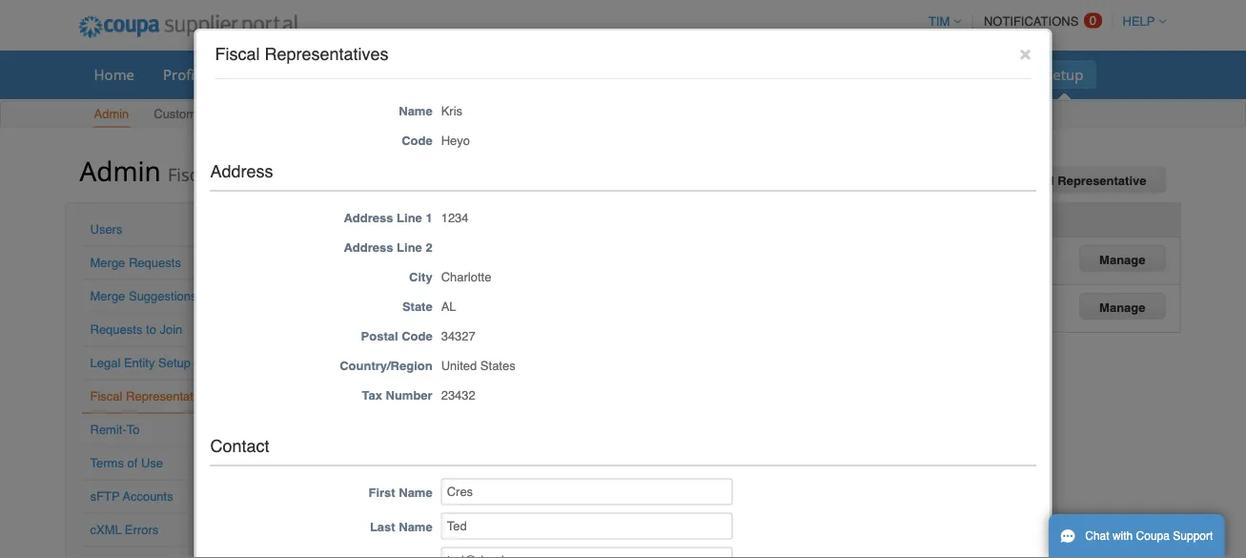 Task type: describe. For each thing, give the bounding box(es) containing it.
terms
[[90, 456, 124, 470]]

contact
[[210, 436, 270, 456]]

remit-to
[[90, 423, 140, 437]]

remit-to link
[[90, 423, 140, 437]]

orders
[[235, 64, 281, 84]]

Last Name text field
[[441, 513, 733, 539]]

number
[[386, 388, 433, 403]]

name kris
[[399, 103, 463, 118]]

sheets
[[399, 64, 444, 84]]

setup inside 'link'
[[1046, 64, 1084, 84]]

customer setup
[[154, 107, 243, 121]]

users link
[[90, 222, 123, 237]]

remit-
[[90, 423, 127, 437]]

support
[[1174, 529, 1214, 543]]

terms of use link
[[90, 456, 163, 470]]

home
[[94, 64, 135, 84]]

country/region united states
[[340, 359, 516, 373]]

coupa
[[1137, 529, 1171, 543]]

admin for admin fiscal representatives
[[80, 152, 161, 188]]

requests to join link
[[90, 322, 183, 337]]

add
[[992, 174, 1016, 188]]

legal entity setup
[[90, 356, 191, 370]]

add-ons link
[[949, 60, 1029, 89]]

al
[[441, 300, 457, 314]]

to
[[127, 423, 140, 437]]

sftp accounts
[[90, 489, 173, 504]]

sftp
[[90, 489, 120, 504]]

profile link
[[151, 60, 219, 89]]

ons
[[993, 64, 1017, 84]]

fiscal right "add"
[[1020, 174, 1055, 188]]

23432
[[441, 388, 476, 403]]

join
[[160, 322, 183, 337]]

merge suggestions link
[[90, 289, 197, 303]]

invoices link
[[516, 60, 595, 89]]

address for address line 2
[[344, 240, 394, 255]]

address line 1 1234
[[344, 211, 469, 225]]

address for address
[[210, 162, 273, 181]]

tax number 23432
[[362, 388, 476, 403]]

2 vertical spatial states
[[481, 359, 516, 373]]

cxml errors
[[90, 523, 159, 537]]

fiscal representatives link
[[90, 389, 216, 404]]

business performance link
[[684, 60, 859, 89]]

address line 2
[[344, 240, 433, 255]]

representative
[[1058, 174, 1147, 188]]

state
[[402, 300, 433, 314]]

of
[[127, 456, 138, 470]]

charlotte
[[441, 270, 492, 284]]

to
[[146, 322, 156, 337]]

service/time sheets
[[310, 64, 444, 84]]

with
[[1113, 529, 1134, 543]]

merge for merge requests
[[90, 256, 125, 270]]

states for second manage link from the top of the page
[[431, 294, 466, 309]]

× button
[[1020, 41, 1032, 64]]

catalogs
[[611, 64, 668, 84]]

users
[[90, 222, 123, 237]]

merge suggestions
[[90, 289, 197, 303]]

code heyo
[[402, 133, 470, 147]]

terms of use
[[90, 456, 163, 470]]

customer
[[154, 107, 208, 121]]

1 vertical spatial united
[[391, 294, 427, 309]]

merge for merge suggestions
[[90, 289, 125, 303]]

First Name text field
[[441, 478, 733, 505]]

merge requests link
[[90, 256, 181, 270]]

setup link
[[1033, 60, 1097, 89]]

postal
[[361, 329, 398, 344]]

fiscal inside admin fiscal representatives
[[168, 162, 212, 186]]

postal code 34327
[[361, 329, 476, 344]]

country/region for country/region
[[392, 213, 485, 227]]

customer setup link
[[153, 103, 244, 127]]

2 vertical spatial setup
[[158, 356, 191, 370]]

1234
[[441, 211, 469, 225]]

1
[[426, 211, 433, 225]]

last
[[370, 520, 396, 534]]

0 vertical spatial united
[[391, 247, 427, 261]]

0 vertical spatial requests
[[129, 256, 181, 270]]

2 manage from the top
[[1100, 300, 1146, 314]]

accounts
[[123, 489, 173, 504]]

0 vertical spatial fiscal representatives
[[215, 44, 389, 64]]

sourcing link
[[862, 60, 945, 89]]

add fiscal representative
[[992, 174, 1147, 188]]

service/time
[[310, 64, 396, 84]]

cxml errors link
[[90, 523, 159, 537]]

suggestions
[[129, 289, 197, 303]]

errors
[[125, 523, 159, 537]]

use
[[141, 456, 163, 470]]



Task type: locate. For each thing, give the bounding box(es) containing it.
1 vertical spatial country/region
[[340, 359, 433, 373]]

0 vertical spatial representatives
[[265, 44, 389, 64]]

sftp accounts link
[[90, 489, 173, 504]]

name right first
[[399, 485, 433, 500]]

1 vertical spatial manage
[[1100, 300, 1146, 314]]

states
[[431, 247, 466, 261], [431, 294, 466, 309], [481, 359, 516, 373]]

representatives
[[265, 44, 389, 64], [216, 162, 346, 186], [126, 389, 216, 404]]

service/time sheets link
[[298, 60, 456, 89]]

united states
[[391, 247, 466, 261], [391, 294, 466, 309]]

2 vertical spatial representatives
[[126, 389, 216, 404]]

requests to join
[[90, 322, 183, 337]]

1 merge from the top
[[90, 256, 125, 270]]

admin down "admin" link
[[80, 152, 161, 188]]

2 vertical spatial address
[[344, 240, 394, 255]]

city charlotte
[[409, 270, 492, 284]]

line for 1
[[397, 211, 422, 225]]

admin link
[[93, 103, 130, 127]]

requests
[[129, 256, 181, 270], [90, 322, 143, 337]]

admin down the home link at the top of the page
[[94, 107, 129, 121]]

3 name from the top
[[399, 520, 433, 534]]

34327
[[441, 329, 476, 344]]

2
[[426, 240, 433, 255]]

orders link
[[223, 60, 294, 89]]

sourcing
[[875, 64, 933, 84]]

fiscal up orders
[[215, 44, 260, 64]]

0 vertical spatial line
[[397, 211, 422, 225]]

fiscal down the customer setup link
[[168, 162, 212, 186]]

fiscal representatives
[[215, 44, 389, 64], [90, 389, 216, 404]]

1 name from the top
[[399, 103, 433, 118]]

1 vertical spatial merge
[[90, 289, 125, 303]]

heyo
[[441, 133, 470, 147]]

0 vertical spatial manage link
[[1080, 245, 1166, 272]]

1 horizontal spatial setup
[[211, 107, 243, 121]]

legal entity setup link
[[90, 356, 191, 370]]

chat
[[1086, 529, 1110, 543]]

tax
[[362, 388, 382, 403]]

legal
[[90, 356, 121, 370]]

manage link
[[1080, 245, 1166, 272], [1080, 293, 1166, 320]]

business
[[697, 64, 756, 84]]

0 vertical spatial setup
[[1046, 64, 1084, 84]]

address up address line 2
[[344, 211, 394, 225]]

0 vertical spatial manage
[[1100, 252, 1146, 267]]

united states up city
[[391, 247, 466, 261]]

1 vertical spatial requests
[[90, 322, 143, 337]]

2 united states from the top
[[391, 294, 466, 309]]

performance
[[759, 64, 846, 84]]

asn link
[[460, 60, 513, 89]]

2 name from the top
[[399, 485, 433, 500]]

1 vertical spatial address
[[344, 211, 394, 225]]

1 manage from the top
[[1100, 252, 1146, 267]]

address down address line 1 1234
[[344, 240, 394, 255]]

merge
[[90, 256, 125, 270], [90, 289, 125, 303]]

1 code from the top
[[402, 133, 433, 147]]

1 line from the top
[[397, 211, 422, 225]]

name up code heyo
[[399, 103, 433, 118]]

united down 34327 on the bottom left of page
[[441, 359, 477, 373]]

country/region down postal
[[340, 359, 433, 373]]

cxml
[[90, 523, 122, 537]]

1 united states from the top
[[391, 247, 466, 261]]

business performance
[[697, 64, 846, 84]]

kris
[[441, 103, 463, 118]]

fiscal representatives up orders
[[215, 44, 389, 64]]

2 horizontal spatial setup
[[1046, 64, 1084, 84]]

admin for admin
[[94, 107, 129, 121]]

code
[[402, 133, 433, 147], [402, 329, 433, 344]]

entity
[[124, 356, 155, 370]]

×
[[1020, 41, 1032, 64]]

0 vertical spatial country/region
[[392, 213, 485, 227]]

0 vertical spatial merge
[[90, 256, 125, 270]]

2 code from the top
[[402, 329, 433, 344]]

line left 1
[[397, 211, 422, 225]]

add fiscal representative link
[[972, 166, 1167, 193]]

setup down "join"
[[158, 356, 191, 370]]

profile
[[163, 64, 206, 84]]

1 vertical spatial states
[[431, 294, 466, 309]]

code down state
[[402, 329, 433, 344]]

merge requests
[[90, 256, 181, 270]]

name for last name
[[399, 520, 433, 534]]

0 vertical spatial code
[[402, 133, 433, 147]]

first
[[369, 485, 396, 500]]

states for 2nd manage link from the bottom
[[431, 247, 466, 261]]

line left 2
[[397, 240, 422, 255]]

setup right ×
[[1046, 64, 1084, 84]]

2 vertical spatial united
[[441, 359, 477, 373]]

line for 2
[[397, 240, 422, 255]]

invoices
[[529, 64, 583, 84]]

add-ons
[[962, 64, 1017, 84]]

admin
[[94, 107, 129, 121], [80, 152, 161, 188]]

merge down users link
[[90, 256, 125, 270]]

1 vertical spatial manage link
[[1080, 293, 1166, 320]]

1 vertical spatial fiscal representatives
[[90, 389, 216, 404]]

asn
[[472, 64, 500, 84]]

fiscal down legal
[[90, 389, 123, 404]]

name for first name
[[399, 485, 433, 500]]

country/region up 2
[[392, 213, 485, 227]]

1 manage link from the top
[[1080, 245, 1166, 272]]

admin fiscal representatives
[[80, 152, 346, 188]]

setup
[[1046, 64, 1084, 84], [211, 107, 243, 121], [158, 356, 191, 370]]

fiscal representatives down the legal entity setup
[[90, 389, 216, 404]]

0 vertical spatial address
[[210, 162, 273, 181]]

0 vertical spatial states
[[431, 247, 466, 261]]

2 vertical spatial name
[[399, 520, 433, 534]]

city
[[409, 270, 433, 284]]

1 vertical spatial setup
[[211, 107, 243, 121]]

2 manage link from the top
[[1080, 293, 1166, 320]]

1 vertical spatial name
[[399, 485, 433, 500]]

name
[[399, 103, 433, 118], [399, 485, 433, 500], [399, 520, 433, 534]]

merge down merge requests
[[90, 289, 125, 303]]

first name
[[369, 485, 433, 500]]

united states down city
[[391, 294, 466, 309]]

address
[[210, 162, 273, 181], [344, 211, 394, 225], [344, 240, 394, 255]]

0 vertical spatial united states
[[391, 247, 466, 261]]

last name
[[370, 520, 433, 534]]

line
[[397, 211, 422, 225], [397, 240, 422, 255]]

0 vertical spatial name
[[399, 103, 433, 118]]

fiscal
[[215, 44, 260, 64], [168, 162, 212, 186], [1020, 174, 1055, 188], [90, 389, 123, 404]]

state al
[[402, 300, 457, 314]]

home link
[[82, 60, 147, 89]]

coupa supplier portal image
[[65, 3, 311, 51]]

country/region for country/region united states
[[340, 359, 433, 373]]

manage
[[1100, 252, 1146, 267], [1100, 300, 1146, 314]]

add-
[[962, 64, 993, 84]]

representatives inside admin fiscal representatives
[[216, 162, 346, 186]]

address for address line 1 1234
[[344, 211, 394, 225]]

chat with coupa support
[[1086, 529, 1214, 543]]

united down city
[[391, 294, 427, 309]]

2 merge from the top
[[90, 289, 125, 303]]

code down name kris
[[402, 133, 433, 147]]

1 vertical spatial line
[[397, 240, 422, 255]]

1 vertical spatial representatives
[[216, 162, 346, 186]]

0 vertical spatial admin
[[94, 107, 129, 121]]

address down the customer setup link
[[210, 162, 273, 181]]

1 vertical spatial admin
[[80, 152, 161, 188]]

0 horizontal spatial setup
[[158, 356, 191, 370]]

setup right customer
[[211, 107, 243, 121]]

united up city
[[391, 247, 427, 261]]

requests up suggestions
[[129, 256, 181, 270]]

chat with coupa support button
[[1049, 514, 1225, 558]]

name right last
[[399, 520, 433, 534]]

1 vertical spatial united states
[[391, 294, 466, 309]]

catalogs link
[[599, 60, 681, 89]]

requests left 'to'
[[90, 322, 143, 337]]

2 line from the top
[[397, 240, 422, 255]]

1 vertical spatial code
[[402, 329, 433, 344]]



Task type: vqa. For each thing, say whether or not it's contained in the screenshot.


